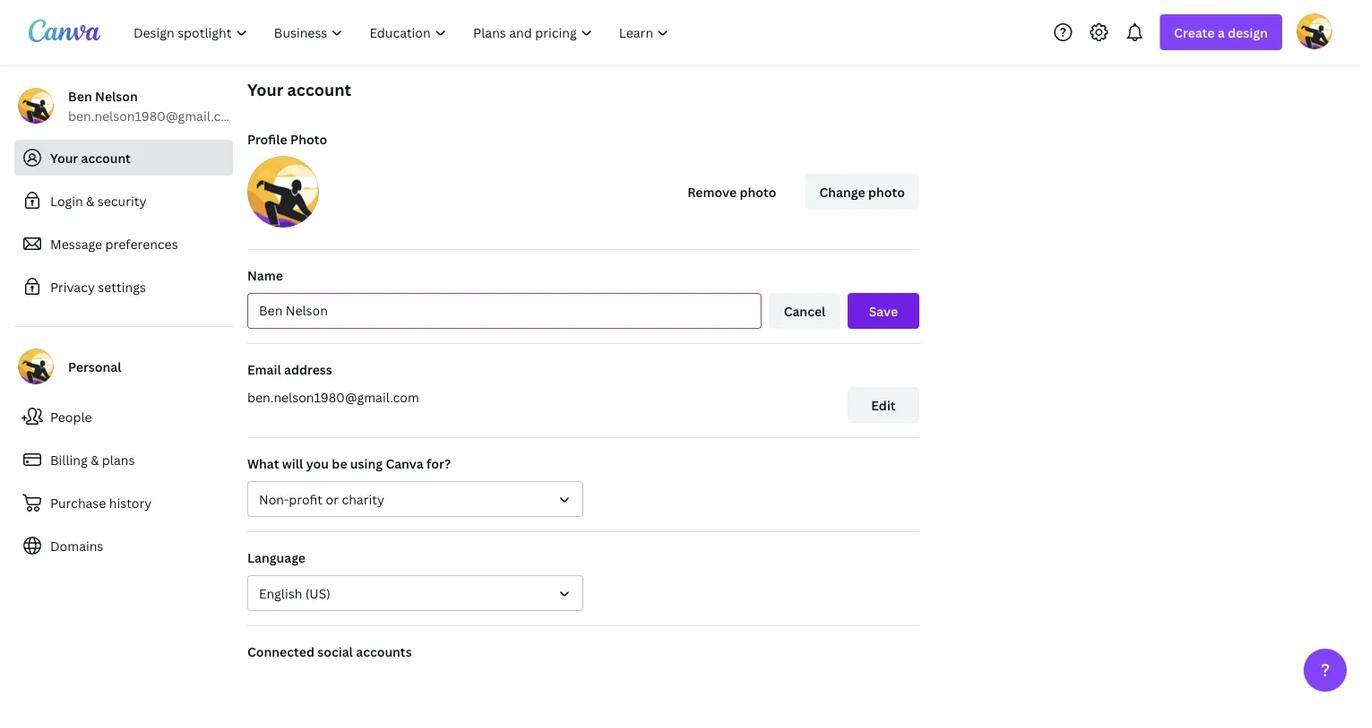 Task type: describe. For each thing, give the bounding box(es) containing it.
purchase
[[50, 494, 106, 511]]

privacy
[[50, 278, 95, 295]]

message preferences
[[50, 235, 178, 252]]

remove photo button
[[673, 174, 791, 210]]

or
[[326, 491, 339, 508]]

create a design
[[1175, 24, 1268, 41]]

(us)
[[305, 585, 331, 602]]

profile photo
[[247, 130, 327, 147]]

social
[[318, 643, 353, 660]]

language
[[247, 549, 306, 566]]

a
[[1218, 24, 1225, 41]]

people link
[[14, 399, 233, 435]]

top level navigation element
[[122, 14, 684, 50]]

photo for remove photo
[[740, 183, 777, 200]]

email address
[[247, 361, 332, 378]]

settings
[[98, 278, 146, 295]]

charity
[[342, 491, 384, 508]]

change photo
[[820, 183, 905, 200]]

0 vertical spatial ben.nelson1980@gmail.com
[[68, 107, 240, 124]]

address
[[284, 361, 332, 378]]

account inside 'link'
[[81, 149, 131, 166]]

personal
[[68, 358, 121, 375]]

ben nelson image
[[1297, 13, 1333, 49]]

domains link
[[14, 528, 233, 564]]

& for login
[[86, 192, 94, 209]]

1 horizontal spatial ben.nelson1980@gmail.com
[[247, 389, 419, 406]]

profit
[[289, 491, 323, 508]]

remove photo
[[688, 183, 777, 200]]

billing
[[50, 451, 88, 468]]

edit button
[[848, 387, 920, 423]]

ben nelson ben.nelson1980@gmail.com
[[68, 87, 240, 124]]

people
[[50, 408, 92, 425]]

message preferences link
[[14, 226, 233, 262]]

remove
[[688, 183, 737, 200]]

billing & plans link
[[14, 442, 233, 478]]

0 vertical spatial your
[[247, 78, 284, 100]]

accounts
[[356, 643, 412, 660]]

photo for change photo
[[869, 183, 905, 200]]

message
[[50, 235, 102, 252]]

Language: English (US) button
[[247, 576, 584, 611]]

purchase history link
[[14, 485, 233, 521]]

what
[[247, 455, 279, 472]]

create a design button
[[1160, 14, 1283, 50]]

Name text field
[[259, 294, 750, 328]]



Task type: vqa. For each thing, say whether or not it's contained in the screenshot.
at in the I am NOT an educator at an accredited institution. Can I apply to be an Education Creator?
no



Task type: locate. For each thing, give the bounding box(es) containing it.
change photo button
[[805, 174, 920, 210]]

edit
[[872, 397, 896, 414]]

non-
[[259, 491, 289, 508]]

your up profile
[[247, 78, 284, 100]]

preferences
[[105, 235, 178, 252]]

0 horizontal spatial your account
[[50, 149, 131, 166]]

1 horizontal spatial your account
[[247, 78, 352, 100]]

your inside your account 'link'
[[50, 149, 78, 166]]

0 horizontal spatial ben.nelson1980@gmail.com
[[68, 107, 240, 124]]

1 horizontal spatial your
[[247, 78, 284, 100]]

profile
[[247, 130, 287, 147]]

your account
[[247, 78, 352, 100], [50, 149, 131, 166]]

login
[[50, 192, 83, 209]]

photo
[[290, 130, 327, 147]]

0 horizontal spatial photo
[[740, 183, 777, 200]]

english
[[259, 585, 302, 602]]

0 horizontal spatial your
[[50, 149, 78, 166]]

0 horizontal spatial account
[[81, 149, 131, 166]]

1 vertical spatial your account
[[50, 149, 131, 166]]

your account up login & security
[[50, 149, 131, 166]]

login & security
[[50, 192, 147, 209]]

what will you be using canva for?
[[247, 455, 451, 472]]

your
[[247, 78, 284, 100], [50, 149, 78, 166]]

for?
[[427, 455, 451, 472]]

1 vertical spatial account
[[81, 149, 131, 166]]

& left the plans
[[91, 451, 99, 468]]

account up login & security
[[81, 149, 131, 166]]

ben.nelson1980@gmail.com down the "address"
[[247, 389, 419, 406]]

photo
[[740, 183, 777, 200], [869, 183, 905, 200]]

email
[[247, 361, 281, 378]]

create
[[1175, 24, 1215, 41]]

will
[[282, 455, 303, 472]]

ben
[[68, 87, 92, 104]]

1 vertical spatial &
[[91, 451, 99, 468]]

ben.nelson1980@gmail.com down nelson
[[68, 107, 240, 124]]

1 vertical spatial ben.nelson1980@gmail.com
[[247, 389, 419, 406]]

domains
[[50, 537, 103, 554]]

english (us)
[[259, 585, 331, 602]]

nelson
[[95, 87, 138, 104]]

billing & plans
[[50, 451, 135, 468]]

your account link
[[14, 140, 233, 176]]

privacy settings link
[[14, 269, 233, 305]]

purchase history
[[50, 494, 152, 511]]

you
[[306, 455, 329, 472]]

security
[[98, 192, 147, 209]]

0 vertical spatial account
[[287, 78, 352, 100]]

be
[[332, 455, 347, 472]]

1 horizontal spatial account
[[287, 78, 352, 100]]

canva
[[386, 455, 424, 472]]

connected
[[247, 643, 315, 660]]

your account up photo
[[247, 78, 352, 100]]

your account inside 'link'
[[50, 149, 131, 166]]

save
[[869, 303, 898, 320]]

cancel
[[784, 303, 826, 320]]

Non-profit or charity button
[[247, 481, 584, 517]]

2 photo from the left
[[869, 183, 905, 200]]

photo right remove
[[740, 183, 777, 200]]

&
[[86, 192, 94, 209], [91, 451, 99, 468]]

account
[[287, 78, 352, 100], [81, 149, 131, 166]]

using
[[350, 455, 383, 472]]

login & security link
[[14, 183, 233, 219]]

your up login
[[50, 149, 78, 166]]

account up photo
[[287, 78, 352, 100]]

& for billing
[[91, 451, 99, 468]]

ben.nelson1980@gmail.com
[[68, 107, 240, 124], [247, 389, 419, 406]]

connected social accounts
[[247, 643, 412, 660]]

1 vertical spatial your
[[50, 149, 78, 166]]

change
[[820, 183, 866, 200]]

non-profit or charity
[[259, 491, 384, 508]]

1 horizontal spatial photo
[[869, 183, 905, 200]]

design
[[1228, 24, 1268, 41]]

name
[[247, 267, 283, 284]]

plans
[[102, 451, 135, 468]]

cancel button
[[769, 293, 841, 329]]

0 vertical spatial &
[[86, 192, 94, 209]]

0 vertical spatial your account
[[247, 78, 352, 100]]

1 photo from the left
[[740, 183, 777, 200]]

privacy settings
[[50, 278, 146, 295]]

photo right change at the right of page
[[869, 183, 905, 200]]

history
[[109, 494, 152, 511]]

save button
[[848, 293, 920, 329]]

& right login
[[86, 192, 94, 209]]



